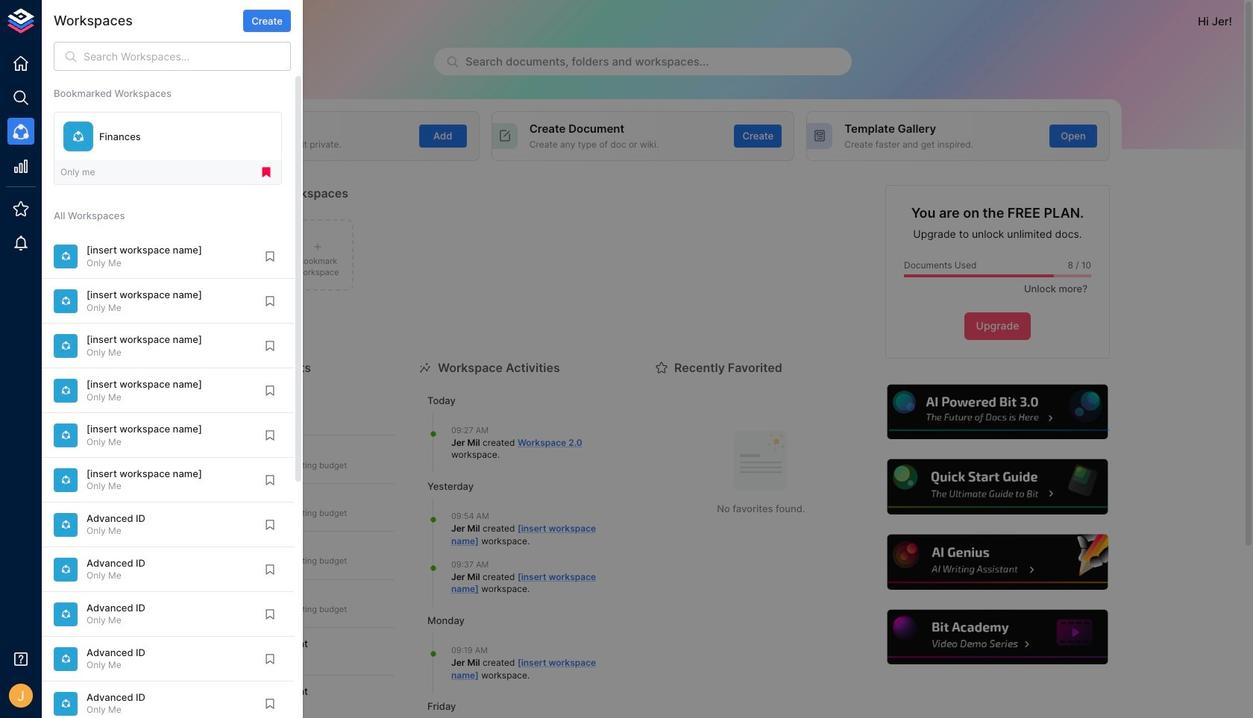 Task type: locate. For each thing, give the bounding box(es) containing it.
bookmark image
[[263, 250, 277, 263], [263, 429, 277, 442]]

1 vertical spatial bookmark image
[[263, 429, 277, 442]]

3 bookmark image from the top
[[263, 384, 277, 397]]

1 help image from the top
[[885, 382, 1110, 442]]

bookmark image
[[263, 295, 277, 308], [263, 339, 277, 353], [263, 384, 277, 397], [263, 473, 277, 487], [263, 518, 277, 532], [263, 563, 277, 576], [263, 608, 277, 621], [263, 652, 277, 666], [263, 697, 277, 711]]

5 bookmark image from the top
[[263, 518, 277, 532]]

help image
[[885, 382, 1110, 442], [885, 458, 1110, 517], [885, 533, 1110, 592], [885, 608, 1110, 667]]

remove bookmark image
[[260, 166, 273, 179]]

0 vertical spatial bookmark image
[[263, 250, 277, 263]]

1 bookmark image from the top
[[263, 295, 277, 308]]

4 bookmark image from the top
[[263, 473, 277, 487]]



Task type: vqa. For each thing, say whether or not it's contained in the screenshot.
Workspace notes are visible to all members and guests. Text Box
no



Task type: describe. For each thing, give the bounding box(es) containing it.
9 bookmark image from the top
[[263, 697, 277, 711]]

8 bookmark image from the top
[[263, 652, 277, 666]]

6 bookmark image from the top
[[263, 563, 277, 576]]

Search Workspaces... text field
[[84, 42, 291, 71]]

4 help image from the top
[[885, 608, 1110, 667]]

2 bookmark image from the top
[[263, 339, 277, 353]]

2 help image from the top
[[885, 458, 1110, 517]]

1 bookmark image from the top
[[263, 250, 277, 263]]

7 bookmark image from the top
[[263, 608, 277, 621]]

3 help image from the top
[[885, 533, 1110, 592]]

2 bookmark image from the top
[[263, 429, 277, 442]]



